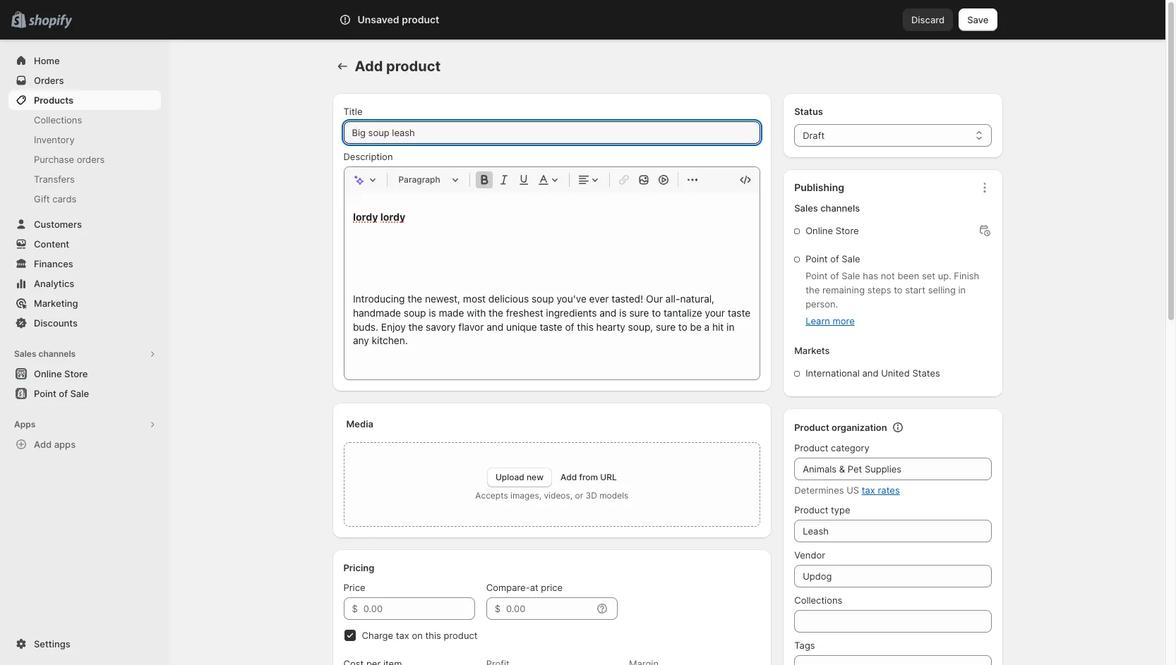 Task type: locate. For each thing, give the bounding box(es) containing it.
discard
[[911, 14, 945, 25]]

store
[[836, 225, 859, 236], [64, 368, 88, 380]]

online up point of sale link
[[34, 368, 62, 380]]

content link
[[8, 234, 161, 254]]

orders link
[[8, 71, 161, 90]]

2 vertical spatial product
[[444, 630, 478, 642]]

product right unsaved
[[402, 13, 439, 25]]

Title text field
[[343, 121, 760, 144]]

1 horizontal spatial sales
[[794, 203, 818, 214]]

Price text field
[[363, 598, 475, 620]]

point of sale button
[[0, 384, 169, 404]]

1 $ from the left
[[352, 604, 358, 615]]

product down product organization
[[794, 443, 828, 454]]

add up title
[[355, 58, 383, 75]]

new
[[527, 472, 544, 483]]

channels inside button
[[38, 349, 76, 359]]

store inside button
[[64, 368, 88, 380]]

online store inside button
[[34, 368, 88, 380]]

not
[[881, 270, 895, 282]]

learn more link
[[806, 316, 855, 327]]

0 horizontal spatial sales channels
[[14, 349, 76, 359]]

2 vertical spatial sale
[[70, 388, 89, 400]]

paragraph
[[398, 174, 440, 185]]

$ down compare- on the left bottom
[[495, 604, 501, 615]]

product right this
[[444, 630, 478, 642]]

product down determines
[[794, 505, 828, 516]]

1 vertical spatial online store
[[34, 368, 88, 380]]

online down publishing
[[806, 225, 833, 236]]

1 horizontal spatial collections
[[794, 595, 842, 606]]

1 vertical spatial product
[[794, 443, 828, 454]]

gift
[[34, 193, 50, 205]]

0 vertical spatial online
[[806, 225, 833, 236]]

inventory
[[34, 134, 75, 145]]

1 vertical spatial store
[[64, 368, 88, 380]]

steps
[[867, 284, 891, 296]]

0 vertical spatial point
[[806, 253, 828, 265]]

0 horizontal spatial sales
[[14, 349, 36, 359]]

1 vertical spatial collections
[[794, 595, 842, 606]]

finances link
[[8, 254, 161, 274]]

online inside button
[[34, 368, 62, 380]]

shopify image
[[28, 15, 72, 29]]

and
[[862, 368, 879, 379]]

to
[[894, 284, 903, 296]]

product for product organization
[[794, 422, 829, 433]]

channels down publishing
[[820, 203, 860, 214]]

point
[[806, 253, 828, 265], [806, 270, 828, 282], [34, 388, 56, 400]]

transfers
[[34, 174, 75, 185]]

2 vertical spatial product
[[794, 505, 828, 516]]

collections link
[[8, 110, 161, 130]]

cards
[[52, 193, 76, 205]]

analytics link
[[8, 274, 161, 294]]

0 horizontal spatial online
[[34, 368, 62, 380]]

compare-
[[486, 582, 530, 594]]

product up product category on the right bottom
[[794, 422, 829, 433]]

home
[[34, 55, 60, 66]]

learn
[[806, 316, 830, 327]]

1 vertical spatial product
[[386, 58, 441, 75]]

sale inside button
[[70, 388, 89, 400]]

remaining
[[822, 284, 865, 296]]

discounts
[[34, 318, 78, 329]]

sales channels down 'discounts'
[[14, 349, 76, 359]]

sales channels
[[794, 203, 860, 214], [14, 349, 76, 359]]

gift cards link
[[8, 189, 161, 209]]

$
[[352, 604, 358, 615], [495, 604, 501, 615]]

1 vertical spatial of
[[830, 270, 839, 282]]

channels down 'discounts'
[[38, 349, 76, 359]]

0 horizontal spatial $
[[352, 604, 358, 615]]

1 horizontal spatial add
[[355, 58, 383, 75]]

finances
[[34, 258, 73, 270]]

of
[[830, 253, 839, 265], [830, 270, 839, 282], [59, 388, 68, 400]]

0 horizontal spatial online store
[[34, 368, 88, 380]]

add inside button
[[34, 439, 52, 450]]

search button
[[378, 8, 787, 31]]

start
[[905, 284, 925, 296]]

add apps button
[[8, 435, 161, 455]]

price
[[343, 582, 365, 594]]

point of sale link
[[8, 384, 161, 404]]

point inside button
[[34, 388, 56, 400]]

selling
[[928, 284, 956, 296]]

point of sale up "remaining"
[[806, 253, 860, 265]]

united
[[881, 368, 910, 379]]

0 vertical spatial collections
[[34, 114, 82, 126]]

or
[[575, 491, 583, 501]]

0 vertical spatial point of sale
[[806, 253, 860, 265]]

1 horizontal spatial sales channels
[[794, 203, 860, 214]]

sales down 'discounts'
[[14, 349, 36, 359]]

1 vertical spatial add
[[34, 439, 52, 450]]

2 horizontal spatial add
[[561, 472, 577, 483]]

add for add apps
[[34, 439, 52, 450]]

add
[[355, 58, 383, 75], [34, 439, 52, 450], [561, 472, 577, 483]]

1 vertical spatial sales
[[14, 349, 36, 359]]

status
[[794, 106, 823, 117]]

1 vertical spatial sale
[[842, 270, 860, 282]]

accepts
[[475, 491, 508, 501]]

add left apps
[[34, 439, 52, 450]]

2 vertical spatial of
[[59, 388, 68, 400]]

states
[[912, 368, 940, 379]]

settings link
[[8, 635, 161, 654]]

Product category text field
[[794, 458, 991, 481]]

online store up point of sale link
[[34, 368, 88, 380]]

point of sale down online store link
[[34, 388, 89, 400]]

2 $ from the left
[[495, 604, 501, 615]]

0 horizontal spatial add
[[34, 439, 52, 450]]

person.
[[806, 299, 838, 310]]

tax left on
[[396, 630, 409, 642]]

analytics
[[34, 278, 74, 289]]

0 horizontal spatial channels
[[38, 349, 76, 359]]

store up point of sale button
[[64, 368, 88, 380]]

1 horizontal spatial point of sale
[[806, 253, 860, 265]]

sales
[[794, 203, 818, 214], [14, 349, 36, 359]]

0 horizontal spatial collections
[[34, 114, 82, 126]]

0 vertical spatial product
[[794, 422, 829, 433]]

1 horizontal spatial $
[[495, 604, 501, 615]]

Collections text field
[[794, 611, 991, 633]]

2 product from the top
[[794, 443, 828, 454]]

apps button
[[8, 415, 161, 435]]

online store
[[806, 225, 859, 236], [34, 368, 88, 380]]

the
[[806, 284, 820, 296]]

0 horizontal spatial store
[[64, 368, 88, 380]]

pricing
[[343, 563, 374, 574]]

sale
[[842, 253, 860, 265], [842, 270, 860, 282], [70, 388, 89, 400]]

0 vertical spatial online store
[[806, 225, 859, 236]]

$ down 'price'
[[352, 604, 358, 615]]

discounts link
[[8, 313, 161, 333]]

0 vertical spatial store
[[836, 225, 859, 236]]

sales channels down publishing
[[794, 203, 860, 214]]

1 horizontal spatial tax
[[862, 485, 875, 496]]

1 horizontal spatial channels
[[820, 203, 860, 214]]

add left from
[[561, 472, 577, 483]]

tax right us
[[862, 485, 875, 496]]

marketing
[[34, 298, 78, 309]]

charge tax on this product
[[362, 630, 478, 642]]

product for unsaved product
[[402, 13, 439, 25]]

3 product from the top
[[794, 505, 828, 516]]

1 vertical spatial sales channels
[[14, 349, 76, 359]]

1 vertical spatial point of sale
[[34, 388, 89, 400]]

Tags text field
[[794, 656, 991, 666]]

customers link
[[8, 215, 161, 234]]

online store button
[[0, 364, 169, 384]]

collections up inventory
[[34, 114, 82, 126]]

product
[[794, 422, 829, 433], [794, 443, 828, 454], [794, 505, 828, 516]]

1 product from the top
[[794, 422, 829, 433]]

0 vertical spatial product
[[402, 13, 439, 25]]

store down publishing
[[836, 225, 859, 236]]

organization
[[832, 422, 887, 433]]

purchase orders link
[[8, 150, 161, 169]]

online store link
[[8, 364, 161, 384]]

$ for compare-at price
[[495, 604, 501, 615]]

this
[[425, 630, 441, 642]]

1 vertical spatial point
[[806, 270, 828, 282]]

point inside the point of sale has not been set up. finish the remaining steps to start selling in person. learn more
[[806, 270, 828, 282]]

sales channels inside button
[[14, 349, 76, 359]]

price
[[541, 582, 563, 594]]

1 vertical spatial tax
[[396, 630, 409, 642]]

1 vertical spatial online
[[34, 368, 62, 380]]

0 horizontal spatial point of sale
[[34, 388, 89, 400]]

1 horizontal spatial store
[[836, 225, 859, 236]]

product for add product
[[386, 58, 441, 75]]

2 vertical spatial point
[[34, 388, 56, 400]]

sales down publishing
[[794, 203, 818, 214]]

us
[[847, 485, 859, 496]]

2 vertical spatial add
[[561, 472, 577, 483]]

of inside button
[[59, 388, 68, 400]]

collections down vendor
[[794, 595, 842, 606]]

0 vertical spatial add
[[355, 58, 383, 75]]

of inside the point of sale has not been set up. finish the remaining steps to start selling in person. learn more
[[830, 270, 839, 282]]

charge
[[362, 630, 393, 642]]

product down search
[[386, 58, 441, 75]]

online store down publishing
[[806, 225, 859, 236]]

1 vertical spatial channels
[[38, 349, 76, 359]]

product
[[402, 13, 439, 25], [386, 58, 441, 75], [444, 630, 478, 642]]



Task type: describe. For each thing, give the bounding box(es) containing it.
1 horizontal spatial online
[[806, 225, 833, 236]]

upload new button
[[487, 468, 552, 488]]

transfers link
[[8, 169, 161, 189]]

publishing
[[794, 181, 844, 193]]

type
[[831, 505, 850, 516]]

more
[[833, 316, 855, 327]]

markets
[[794, 345, 830, 356]]

discard button
[[903, 8, 953, 31]]

$ for price
[[352, 604, 358, 615]]

draft
[[803, 130, 825, 141]]

unsaved
[[358, 13, 399, 25]]

upload
[[496, 472, 524, 483]]

determines us tax rates
[[794, 485, 900, 496]]

home link
[[8, 51, 161, 71]]

determines
[[794, 485, 844, 496]]

save button
[[959, 8, 997, 31]]

point of sale inside button
[[34, 388, 89, 400]]

0 vertical spatial channels
[[820, 203, 860, 214]]

Vendor text field
[[794, 565, 991, 588]]

products link
[[8, 90, 161, 110]]

product organization
[[794, 422, 887, 433]]

0 vertical spatial of
[[830, 253, 839, 265]]

orders
[[77, 154, 105, 165]]

0 horizontal spatial tax
[[396, 630, 409, 642]]

product category
[[794, 443, 870, 454]]

point of sale has not been set up. finish the remaining steps to start selling in person. learn more
[[806, 270, 979, 327]]

add apps
[[34, 439, 76, 450]]

in
[[958, 284, 966, 296]]

images,
[[510, 491, 541, 501]]

paragraph button
[[393, 172, 463, 188]]

add from url button
[[561, 472, 617, 483]]

1 horizontal spatial online store
[[806, 225, 859, 236]]

3d
[[586, 491, 597, 501]]

customers
[[34, 219, 82, 230]]

apps
[[14, 419, 35, 430]]

videos,
[[544, 491, 573, 501]]

sales inside button
[[14, 349, 36, 359]]

has
[[863, 270, 878, 282]]

vendor
[[794, 550, 825, 561]]

add for add from url
[[561, 472, 577, 483]]

products
[[34, 95, 73, 106]]

sales channels button
[[8, 344, 161, 364]]

product for product category
[[794, 443, 828, 454]]

url
[[600, 472, 617, 483]]

description
[[343, 151, 393, 162]]

finish
[[954, 270, 979, 282]]

orders
[[34, 75, 64, 86]]

compare-at price
[[486, 582, 563, 594]]

save
[[967, 14, 989, 25]]

gift cards
[[34, 193, 76, 205]]

purchase orders
[[34, 154, 105, 165]]

add for add product
[[355, 58, 383, 75]]

Compare-at price text field
[[506, 598, 592, 620]]

add product
[[355, 58, 441, 75]]

tax rates link
[[862, 485, 900, 496]]

settings
[[34, 639, 70, 650]]

sale inside the point of sale has not been set up. finish the remaining steps to start selling in person. learn more
[[842, 270, 860, 282]]

rates
[[878, 485, 900, 496]]

tags
[[794, 640, 815, 652]]

marketing link
[[8, 294, 161, 313]]

search
[[401, 14, 431, 25]]

0 vertical spatial sales
[[794, 203, 818, 214]]

product for product type
[[794, 505, 828, 516]]

from
[[579, 472, 598, 483]]

product type
[[794, 505, 850, 516]]

upload new
[[496, 472, 544, 483]]

apps
[[54, 439, 76, 450]]

0 vertical spatial sale
[[842, 253, 860, 265]]

category
[[831, 443, 870, 454]]

inventory link
[[8, 130, 161, 150]]

international
[[806, 368, 860, 379]]

on
[[412, 630, 423, 642]]

at
[[530, 582, 538, 594]]

purchase
[[34, 154, 74, 165]]

up.
[[938, 270, 951, 282]]

0 vertical spatial tax
[[862, 485, 875, 496]]

Product type text field
[[794, 520, 991, 543]]

title
[[343, 106, 362, 117]]

0 vertical spatial sales channels
[[794, 203, 860, 214]]

content
[[34, 239, 69, 250]]

set
[[922, 270, 935, 282]]



Task type: vqa. For each thing, say whether or not it's contained in the screenshot.
models
yes



